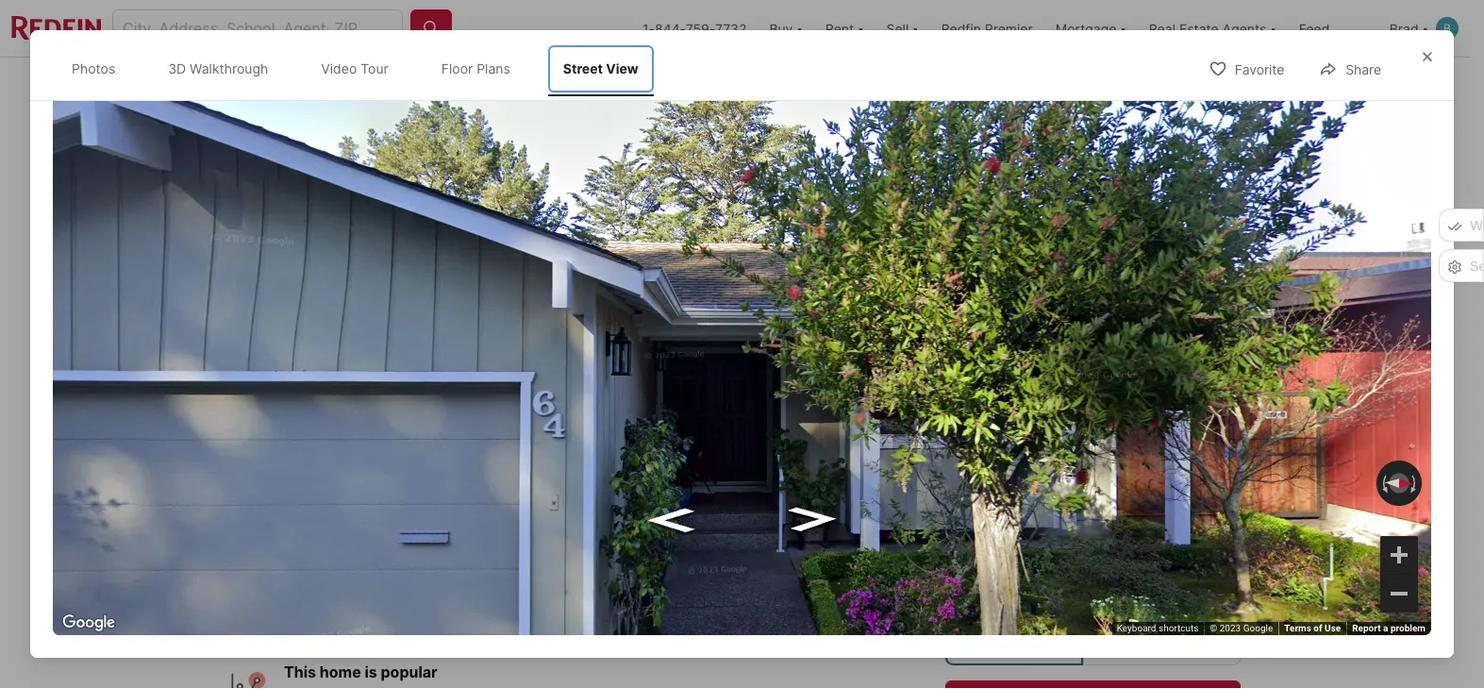 Task type: locate. For each thing, give the bounding box(es) containing it.
thursday 2 nov
[[1157, 519, 1217, 585]]

, left ca
[[427, 514, 431, 533]]

video
[[321, 60, 357, 76], [456, 412, 494, 428]]

list box containing tour in person
[[946, 616, 1241, 665]]

64 crags ct, san francisco, ca 94131 image
[[229, 110, 938, 454], [946, 110, 1241, 279], [946, 286, 1241, 454]]

share
[[1346, 62, 1382, 78], [1190, 75, 1225, 91]]

tour for tour via video chat
[[1122, 633, 1146, 647]]

plans
[[477, 60, 510, 76], [595, 412, 630, 428]]

, left san at the left of the page
[[318, 514, 322, 533]]

94131
[[461, 514, 503, 533]]

0 horizontal spatial tour
[[361, 60, 389, 76]]

tour in person option
[[946, 616, 1083, 665]]

7732
[[715, 20, 747, 36]]

home up wednesday
[[1075, 477, 1135, 504]]

floor plans inside tab
[[442, 60, 510, 76]]

street view tab
[[548, 45, 654, 92]]

1 nov from the left
[[1081, 571, 1106, 585]]

3d inside button
[[287, 412, 305, 428]]

thursday
[[1157, 519, 1217, 534]]

wednesday
[[1058, 519, 1129, 534]]

0 horizontal spatial 3d walkthrough
[[168, 60, 268, 76]]

1 horizontal spatial tour
[[985, 633, 1010, 647]]

nov down the 1
[[1081, 571, 1106, 585]]

1 horizontal spatial floor
[[560, 412, 592, 428]]

oct
[[988, 571, 1012, 585]]

2 horizontal spatial tour
[[1122, 633, 1146, 647]]

© 2023 google
[[1210, 623, 1273, 633]]

tour
[[361, 60, 389, 76], [985, 633, 1010, 647], [1122, 633, 1146, 647]]

0 horizontal spatial view
[[606, 60, 639, 76]]

0 horizontal spatial nov
[[1081, 571, 1106, 585]]

tour via video chat option
[[1083, 616, 1241, 665]]

55 photos
[[1145, 412, 1210, 428]]

0 horizontal spatial plans
[[477, 60, 510, 76]]

844-
[[655, 20, 686, 36]]

0 vertical spatial 3d walkthrough
[[168, 60, 268, 76]]

1 horizontal spatial plans
[[595, 412, 630, 428]]

nov
[[1081, 571, 1106, 585], [1175, 571, 1199, 585]]

0 vertical spatial home
[[1075, 477, 1135, 504]]

2
[[1178, 535, 1196, 568], [574, 557, 587, 584]]

1 horizontal spatial share button
[[1304, 49, 1398, 88]]

None button
[[957, 508, 1043, 597], [1051, 509, 1136, 596], [1144, 509, 1230, 596], [957, 508, 1043, 597], [1051, 509, 1136, 596], [1144, 509, 1230, 596]]

home
[[1075, 477, 1135, 504], [320, 663, 361, 682]]

of
[[1314, 623, 1323, 633]]

street view
[[563, 60, 639, 76], [696, 412, 771, 428]]

1 horizontal spatial 3d
[[287, 412, 305, 428]]

3d walkthrough up active link
[[287, 412, 390, 428]]

tab list inside dialog
[[53, 42, 673, 96]]

0 vertical spatial walkthrough
[[190, 60, 268, 76]]

3d walkthrough button
[[244, 402, 406, 439]]

1 vertical spatial view
[[739, 412, 771, 428]]

2 , from the left
[[427, 514, 431, 533]]

to
[[357, 131, 373, 145]]

0 horizontal spatial floor
[[442, 60, 473, 76]]

google image
[[58, 611, 120, 635]]

0 horizontal spatial floor plans
[[442, 60, 510, 76]]

walkthrough up active link
[[308, 412, 390, 428]]

$1,595,000 est. $11,642 /mo get pre-approved
[[229, 557, 447, 604]]

overview
[[364, 76, 425, 92]]

tour inside 'tab'
[[361, 60, 389, 76]]

walkthrough inside tab
[[190, 60, 268, 76]]

floor plans button
[[517, 402, 646, 439]]

3d inside tab
[[168, 60, 186, 76]]

sale & tax history
[[611, 76, 720, 92]]

1 vertical spatial home
[[320, 663, 361, 682]]

3d walkthrough down city, address, school, agent, zip search field
[[168, 60, 268, 76]]

problem
[[1391, 623, 1426, 633]]

today,
[[286, 131, 328, 145]]

terms
[[1285, 623, 1312, 633]]

0 horizontal spatial 3d
[[168, 60, 186, 76]]

1 vertical spatial 3d walkthrough
[[287, 412, 390, 428]]

nov inside wednesday 1 nov
[[1081, 571, 1106, 585]]

next image
[[1219, 537, 1249, 568]]

55 photos button
[[1103, 402, 1226, 439]]

3d
[[168, 60, 186, 76], [287, 412, 305, 428]]

floor
[[442, 60, 473, 76], [560, 412, 592, 428]]

list box
[[946, 616, 1241, 665]]

0 vertical spatial street view
[[563, 60, 639, 76]]

feed button
[[1288, 0, 1379, 57]]

1 horizontal spatial share
[[1346, 62, 1382, 78]]

1 vertical spatial plans
[[595, 412, 630, 428]]

is
[[365, 663, 377, 682]]

sale & tax history tab
[[590, 61, 742, 107]]

tab list containing photos
[[53, 42, 673, 96]]

video inside 'tab'
[[321, 60, 357, 76]]

tuesday 31 oct
[[974, 519, 1026, 585]]

1 vertical spatial floor plans
[[560, 412, 630, 428]]

2 nov from the left
[[1175, 571, 1199, 585]]

home left "is" at the bottom of the page
[[320, 663, 361, 682]]

redfin
[[942, 20, 982, 36]]

walkthrough for 3d walkthrough button
[[308, 412, 390, 428]]

street inside tab
[[563, 60, 603, 76]]

2 up baths link on the left of page
[[574, 557, 587, 584]]

0 vertical spatial floor plans
[[442, 60, 510, 76]]

nov up shortcuts
[[1175, 571, 1199, 585]]

pre-
[[359, 588, 386, 604]]

share left favorite
[[1190, 75, 1225, 91]]

terms of use link
[[1285, 623, 1341, 633]]

share down the feed button
[[1346, 62, 1382, 78]]

759-
[[686, 20, 715, 36]]

3d walkthrough
[[168, 60, 268, 76], [287, 412, 390, 428]]

photos tab
[[57, 45, 130, 92]]

0 horizontal spatial walkthrough
[[190, 60, 268, 76]]

1 horizontal spatial video
[[456, 412, 494, 428]]

1 horizontal spatial street
[[696, 412, 736, 428]]

floor plans
[[442, 60, 510, 76], [560, 412, 630, 428]]

1 vertical spatial street
[[696, 412, 736, 428]]

3d walkthrough inside tab
[[168, 60, 268, 76]]

0 vertical spatial plans
[[477, 60, 510, 76]]

2 down thursday
[[1178, 535, 1196, 568]]

active link
[[323, 479, 369, 495]]

3d walkthrough inside button
[[287, 412, 390, 428]]

0 horizontal spatial 2
[[574, 557, 587, 584]]

go
[[946, 477, 976, 504]]

walkthrough inside button
[[308, 412, 390, 428]]

video for video tour
[[321, 60, 357, 76]]

1 horizontal spatial ,
[[427, 514, 431, 533]]

property details
[[469, 76, 568, 92]]

nov inside thursday 2 nov
[[1175, 571, 1199, 585]]

0 horizontal spatial street
[[563, 60, 603, 76]]

1 horizontal spatial view
[[739, 412, 771, 428]]

0 horizontal spatial video
[[321, 60, 357, 76]]

1 vertical spatial video
[[456, 412, 494, 428]]

tab list
[[53, 42, 673, 96], [229, 58, 850, 107]]

1 horizontal spatial floor plans
[[560, 412, 630, 428]]

3d right photos
[[168, 60, 186, 76]]

2,113 sq ft
[[664, 557, 717, 605]]

0 horizontal spatial ,
[[318, 514, 322, 533]]

tab
[[742, 61, 835, 107]]

details
[[527, 76, 568, 92]]

get pre-approved link
[[332, 588, 447, 604]]

wednesday 1 nov
[[1058, 519, 1129, 585]]

3d up sale
[[287, 412, 305, 428]]

nov for 2
[[1175, 571, 1199, 585]]

1 vertical spatial street view
[[696, 412, 771, 428]]

dialog
[[30, 30, 1454, 658]]

floor inside button
[[560, 412, 592, 428]]

0 vertical spatial video
[[321, 60, 357, 76]]

video inside button
[[456, 412, 494, 428]]

open
[[252, 131, 283, 145]]

1 horizontal spatial street view
[[696, 412, 771, 428]]

1 vertical spatial 3d
[[287, 412, 305, 428]]

get
[[332, 588, 356, 604]]

,
[[318, 514, 322, 533], [427, 514, 431, 533]]

1 horizontal spatial nov
[[1175, 571, 1199, 585]]

0 horizontal spatial home
[[320, 663, 361, 682]]

0 vertical spatial 3d
[[168, 60, 186, 76]]

approved
[[386, 588, 447, 604]]

ca
[[435, 514, 456, 533]]

video tour
[[321, 60, 389, 76]]

francisco
[[357, 514, 427, 533]]

keyboard shortcuts button
[[1117, 622, 1199, 635]]

walkthrough for tab list containing photos
[[190, 60, 268, 76]]

0 vertical spatial floor
[[442, 60, 473, 76]]

favorite button
[[1193, 49, 1301, 88]]

0 horizontal spatial street view
[[563, 60, 639, 76]]

this home is popular
[[284, 663, 438, 682]]

view
[[606, 60, 639, 76], [739, 412, 771, 428]]

1-
[[643, 20, 655, 36]]

keyboard shortcuts
[[1117, 623, 1199, 633]]

3
[[493, 557, 507, 584]]

1 horizontal spatial walkthrough
[[308, 412, 390, 428]]

2,113
[[664, 557, 717, 584]]

1 vertical spatial walkthrough
[[308, 412, 390, 428]]

walkthrough down city, address, school, agent, zip search field
[[190, 60, 268, 76]]

0 vertical spatial street
[[563, 60, 603, 76]]

beds
[[493, 586, 528, 605]]

1 horizontal spatial 2
[[1178, 535, 1196, 568]]

1 vertical spatial floor
[[560, 412, 592, 428]]

street
[[563, 60, 603, 76], [696, 412, 736, 428]]

nov for 1
[[1081, 571, 1106, 585]]

1 horizontal spatial 3d walkthrough
[[287, 412, 390, 428]]

1pm
[[331, 131, 354, 145]]

keyboard
[[1117, 623, 1157, 633]]

0 vertical spatial view
[[606, 60, 639, 76]]



Task type: vqa. For each thing, say whether or not it's contained in the screenshot.
a National Average
no



Task type: describe. For each thing, give the bounding box(es) containing it.
street view inside tab
[[563, 60, 639, 76]]

this
[[284, 663, 316, 682]]

$1,595,000
[[229, 557, 352, 584]]

dialog containing photos
[[30, 30, 1454, 658]]

$11,642
[[256, 588, 305, 604]]

for sale - active
[[246, 479, 369, 495]]

chat
[[1200, 633, 1224, 647]]

active
[[323, 479, 369, 495]]

tour for tour in person
[[985, 633, 1010, 647]]

City, Address, School, Agent, ZIP search field
[[112, 9, 403, 47]]

3pm
[[375, 131, 400, 145]]

1-844-759-7732 link
[[643, 20, 747, 36]]

3d for 3d walkthrough button
[[287, 412, 305, 428]]

3 beds
[[493, 557, 528, 605]]

2 baths
[[574, 557, 615, 605]]

report
[[1353, 623, 1381, 633]]

0 horizontal spatial share
[[1190, 75, 1225, 91]]

go tour this home
[[946, 477, 1135, 504]]

2 inside thursday 2 nov
[[1178, 535, 1196, 568]]

video button
[[414, 402, 510, 439]]

property
[[469, 76, 523, 92]]

baths link
[[574, 586, 615, 605]]

redfin premier button
[[930, 0, 1045, 57]]

sale
[[276, 479, 309, 495]]

baths
[[574, 586, 615, 605]]

overview tab
[[342, 61, 447, 107]]

0 horizontal spatial share button
[[1147, 63, 1241, 101]]

1
[[1087, 535, 1100, 568]]

street view inside button
[[696, 412, 771, 428]]

crags
[[253, 514, 297, 533]]

video tour tab
[[306, 45, 404, 92]]

2 inside the 2 baths
[[574, 557, 587, 584]]

ft
[[687, 586, 701, 605]]

plans inside tab
[[477, 60, 510, 76]]

tour in person
[[985, 633, 1065, 647]]

1-844-759-7732
[[643, 20, 747, 36]]

est.
[[229, 588, 253, 604]]

floor plans inside button
[[560, 412, 630, 428]]

64
[[229, 514, 250, 533]]

report a problem link
[[1353, 623, 1426, 633]]

plans inside button
[[595, 412, 630, 428]]

use
[[1325, 623, 1341, 633]]

popular
[[381, 663, 438, 682]]

shortcuts
[[1159, 623, 1199, 633]]

person
[[1026, 633, 1065, 647]]

open today, 1pm to 3pm
[[252, 131, 400, 145]]

3d walkthrough tab
[[153, 45, 283, 92]]

photos
[[72, 60, 115, 76]]

street view button
[[654, 402, 787, 439]]

premier
[[985, 20, 1033, 36]]

street inside button
[[696, 412, 736, 428]]

user photo image
[[1437, 17, 1459, 40]]

via
[[1149, 633, 1164, 647]]

64 crags ct , san francisco , ca 94131
[[229, 514, 503, 533]]

&
[[642, 76, 650, 92]]

this
[[1030, 477, 1070, 504]]

ct
[[301, 514, 318, 533]]

31
[[984, 535, 1016, 568]]

submit search image
[[422, 19, 441, 38]]

1 , from the left
[[318, 514, 322, 533]]

map entry image
[[791, 477, 916, 603]]

video for video
[[456, 412, 494, 428]]

redfin premier
[[942, 20, 1033, 36]]

1 horizontal spatial home
[[1075, 477, 1135, 504]]

property details tab
[[447, 61, 590, 107]]

floor inside tab
[[442, 60, 473, 76]]

tab list containing overview
[[229, 58, 850, 107]]

video
[[1167, 633, 1197, 647]]

floor plans tab
[[426, 45, 526, 92]]

favorite
[[1235, 62, 1285, 78]]

terms of use
[[1285, 623, 1341, 633]]

open today, 1pm to 3pm link
[[229, 110, 938, 458]]

photos
[[1165, 412, 1210, 428]]

view inside tab
[[606, 60, 639, 76]]

report a problem
[[1353, 623, 1426, 633]]

share inside dialog
[[1346, 62, 1382, 78]]

feed
[[1299, 20, 1330, 36]]

sq
[[664, 586, 682, 605]]

tax
[[654, 76, 673, 92]]

tour
[[981, 477, 1025, 504]]

for
[[246, 479, 273, 495]]

sale
[[611, 76, 638, 92]]

-
[[313, 479, 319, 495]]

google
[[1244, 623, 1273, 633]]

tour via video chat
[[1122, 633, 1224, 647]]

3d for tab list containing photos
[[168, 60, 186, 76]]

2023
[[1220, 623, 1241, 633]]

history
[[677, 76, 720, 92]]

3d walkthrough for 3d walkthrough button
[[287, 412, 390, 428]]

3d walkthrough for tab list containing photos
[[168, 60, 268, 76]]

©
[[1210, 623, 1218, 633]]

/mo
[[305, 588, 329, 604]]

san
[[326, 514, 353, 533]]

tuesday
[[974, 519, 1026, 534]]

55
[[1145, 412, 1162, 428]]

view inside button
[[739, 412, 771, 428]]



